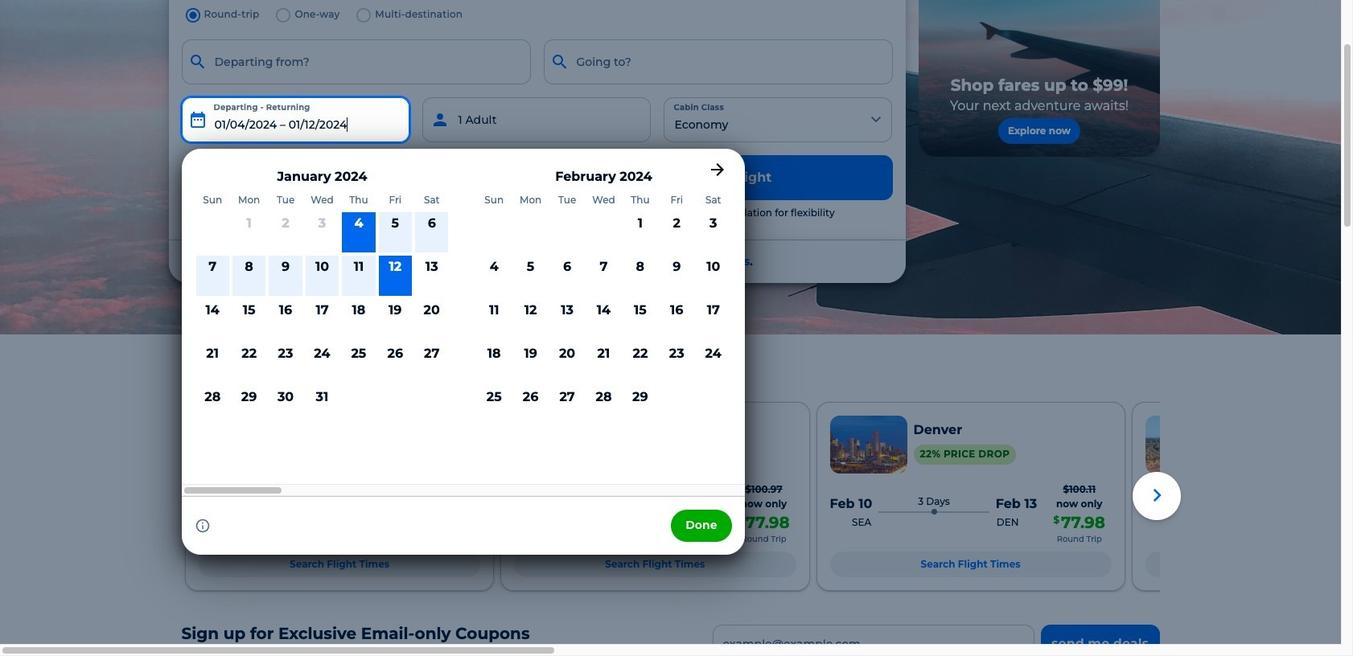Task type: describe. For each thing, give the bounding box(es) containing it.
show march 2024 image
[[708, 160, 727, 179]]

traveler selection text field
[[423, 97, 651, 142]]

none field going to?
[[544, 39, 893, 84]]

Departing from? field
[[181, 39, 531, 84]]

Promotion email input field
[[713, 625, 1035, 657]]

next image
[[1145, 483, 1171, 509]]



Task type: vqa. For each thing, say whether or not it's contained in the screenshot.
'Going to?' field
yes



Task type: locate. For each thing, give the bounding box(es) containing it.
denver image image
[[830, 416, 907, 474]]

1 none field from the left
[[181, 39, 531, 84]]

none field departing from?
[[181, 39, 531, 84]]

Departing – Returning Date Picker field
[[181, 97, 410, 142]]

flight-search-form element
[[175, 4, 1354, 555]]

advertisement region
[[919, 0, 1160, 157]]

1 horizontal spatial none field
[[544, 39, 893, 84]]

0 horizontal spatial none field
[[181, 39, 531, 84]]

Going to? field
[[544, 39, 893, 84]]

2 none field from the left
[[544, 39, 893, 84]]

None field
[[181, 39, 531, 84], [544, 39, 893, 84]]



